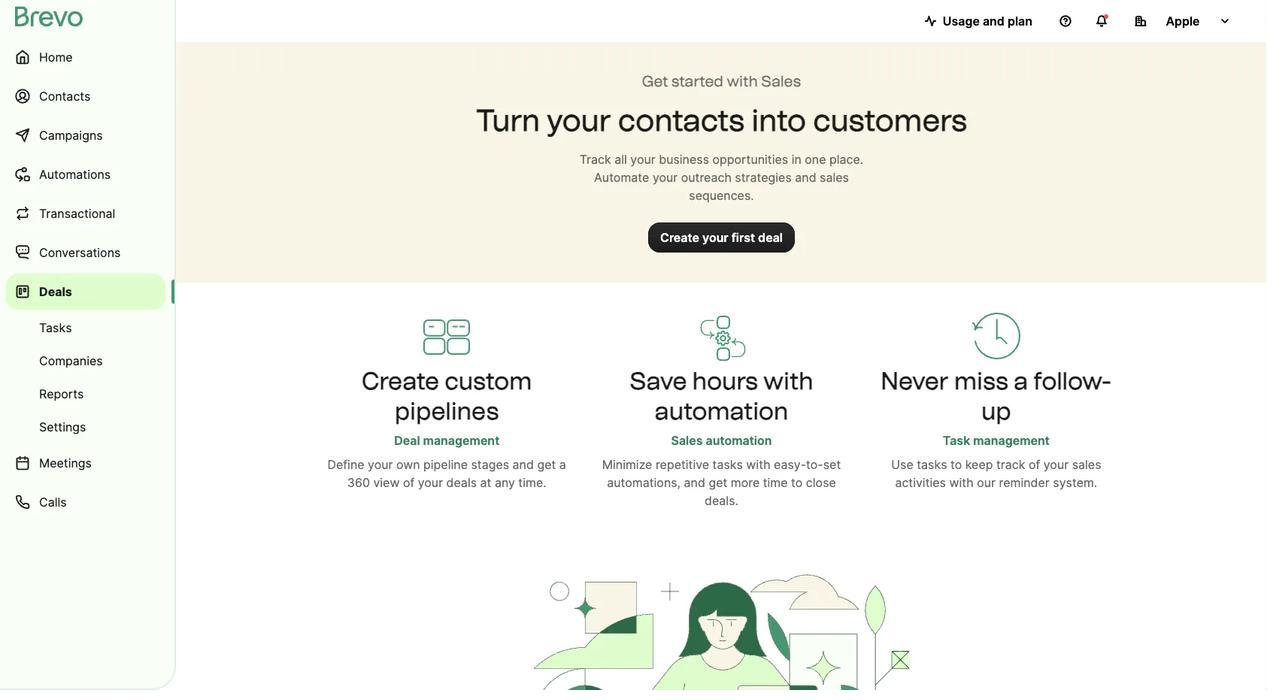 Task type: describe. For each thing, give the bounding box(es) containing it.
stages
[[471, 458, 509, 472]]

define your own pipeline stages and get a 360 view of your deals at any time.
[[327, 458, 566, 490]]

management for pipelines
[[423, 434, 499, 448]]

and inside track all your business opportunities in one place. automate your outreach strategies and sales sequences.
[[795, 170, 816, 185]]

apple button
[[1123, 6, 1243, 36]]

use tasks to keep track of your sales activities with our reminder system.
[[891, 458, 1101, 490]]

save
[[630, 366, 687, 395]]

get
[[642, 72, 668, 90]]

home link
[[6, 39, 165, 75]]

companies link
[[6, 346, 165, 376]]

follow-
[[1034, 366, 1111, 395]]

never miss a follow- up
[[881, 366, 1111, 425]]

reports
[[39, 387, 84, 401]]

opportunities
[[712, 152, 788, 167]]

all
[[615, 152, 627, 167]]

of inside define your own pipeline stages and get a 360 view of your deals at any time.
[[403, 476, 414, 490]]

one
[[805, 152, 826, 167]]

to inside use tasks to keep track of your sales activities with our reminder system.
[[950, 458, 962, 472]]

first
[[731, 230, 755, 245]]

automations
[[39, 167, 111, 182]]

companies
[[39, 353, 103, 368]]

deals.
[[705, 494, 738, 508]]

contacts link
[[6, 78, 165, 114]]

your down pipeline
[[418, 476, 443, 490]]

your inside use tasks to keep track of your sales activities with our reminder system.
[[1044, 458, 1069, 472]]

your right the all
[[630, 152, 655, 167]]

task management
[[943, 434, 1050, 448]]

automations,
[[607, 476, 681, 490]]

easy-
[[774, 458, 806, 472]]

at
[[480, 476, 491, 490]]

use
[[891, 458, 913, 472]]

automation inside save hours with automation
[[655, 396, 788, 425]]

get started with sales
[[642, 72, 801, 90]]

get inside define your own pipeline stages and get a 360 view of your deals at any time.
[[537, 458, 556, 472]]

a inside the "never miss a follow- up"
[[1014, 366, 1028, 395]]

conversations link
[[6, 235, 165, 271]]

track all your business opportunities in one place. automate your outreach strategies and sales sequences.
[[580, 152, 863, 203]]

into
[[751, 102, 806, 138]]

create your first deal
[[660, 230, 783, 245]]

deals
[[39, 284, 72, 299]]

tasks
[[39, 320, 72, 335]]

and inside button
[[983, 14, 1005, 28]]

your up track
[[547, 102, 611, 138]]

track
[[996, 458, 1025, 472]]

minimize
[[602, 458, 652, 472]]

campaigns
[[39, 128, 103, 142]]

task
[[943, 434, 970, 448]]

with inside use tasks to keep track of your sales activities with our reminder system.
[[949, 476, 974, 490]]

hours
[[692, 366, 758, 395]]

track
[[580, 152, 611, 167]]

with up the turn your contacts into customers
[[727, 72, 758, 90]]

a inside define your own pipeline stages and get a 360 view of your deals at any time.
[[559, 458, 566, 472]]

close
[[806, 476, 836, 490]]

up
[[981, 396, 1011, 425]]

contacts
[[618, 102, 745, 138]]

0 horizontal spatial sales
[[671, 434, 703, 448]]

automate
[[594, 170, 649, 185]]

turn
[[476, 102, 540, 138]]

your down business
[[653, 170, 678, 185]]

in
[[792, 152, 801, 167]]

calls link
[[6, 484, 165, 520]]

set
[[823, 458, 841, 472]]

1 horizontal spatial sales
[[761, 72, 801, 90]]

usage and plan button
[[913, 6, 1044, 36]]

save hours with automation
[[630, 366, 813, 425]]

repetitive
[[656, 458, 709, 472]]

meetings
[[39, 456, 92, 470]]

home
[[39, 50, 73, 64]]

settings
[[39, 420, 86, 434]]

pipelines
[[395, 396, 499, 425]]

create custom pipelines
[[362, 366, 532, 425]]

started
[[672, 72, 723, 90]]

system.
[[1053, 476, 1097, 490]]

sales inside use tasks to keep track of your sales activities with our reminder system.
[[1072, 458, 1101, 472]]

tasks inside minimize repetitive tasks with easy-to-set automations, and get more time to close deals.
[[713, 458, 743, 472]]

transactional link
[[6, 196, 165, 232]]



Task type: vqa. For each thing, say whether or not it's contained in the screenshot.


Task type: locate. For each thing, give the bounding box(es) containing it.
0 vertical spatial create
[[660, 230, 699, 245]]

create for create your first deal
[[660, 230, 699, 245]]

transactional
[[39, 206, 115, 221]]

0 horizontal spatial a
[[559, 458, 566, 472]]

0 vertical spatial sales
[[761, 72, 801, 90]]

and left plan
[[983, 14, 1005, 28]]

0 horizontal spatial get
[[537, 458, 556, 472]]

and down repetitive
[[684, 476, 705, 490]]

0 vertical spatial to
[[950, 458, 962, 472]]

view
[[373, 476, 400, 490]]

sales
[[761, 72, 801, 90], [671, 434, 703, 448]]

get up time.
[[537, 458, 556, 472]]

1 vertical spatial to
[[791, 476, 803, 490]]

your up view
[[368, 458, 393, 472]]

with left our
[[949, 476, 974, 490]]

automation
[[655, 396, 788, 425], [706, 434, 772, 448]]

360
[[347, 476, 370, 490]]

to inside minimize repetitive tasks with easy-to-set automations, and get more time to close deals.
[[791, 476, 803, 490]]

0 horizontal spatial to
[[791, 476, 803, 490]]

0 horizontal spatial sales
[[820, 170, 849, 185]]

keep
[[965, 458, 993, 472]]

1 horizontal spatial a
[[1014, 366, 1028, 395]]

1 horizontal spatial of
[[1029, 458, 1040, 472]]

and inside define your own pipeline stages and get a 360 view of your deals at any time.
[[513, 458, 534, 472]]

settings link
[[6, 412, 165, 442]]

strategies
[[735, 170, 792, 185]]

deals link
[[6, 274, 165, 310]]

outreach
[[681, 170, 732, 185]]

1 vertical spatial of
[[403, 476, 414, 490]]

tasks inside use tasks to keep track of your sales activities with our reminder system.
[[917, 458, 947, 472]]

1 vertical spatial get
[[709, 476, 727, 490]]

time.
[[518, 476, 546, 490]]

1 horizontal spatial sales
[[1072, 458, 1101, 472]]

deal
[[394, 434, 420, 448]]

and inside minimize repetitive tasks with easy-to-set automations, and get more time to close deals.
[[684, 476, 705, 490]]

with right hours
[[763, 366, 813, 395]]

1 vertical spatial create
[[362, 366, 439, 395]]

sales automation
[[671, 434, 772, 448]]

management
[[423, 434, 499, 448], [973, 434, 1050, 448]]

sequences.
[[689, 188, 754, 203]]

deals
[[446, 476, 477, 490]]

1 tasks from the left
[[713, 458, 743, 472]]

place.
[[829, 152, 863, 167]]

1 vertical spatial sales
[[1072, 458, 1101, 472]]

automations link
[[6, 156, 165, 193]]

usage and plan
[[943, 14, 1032, 28]]

create inside button
[[660, 230, 699, 245]]

0 horizontal spatial management
[[423, 434, 499, 448]]

a
[[1014, 366, 1028, 395], [559, 458, 566, 472]]

0 horizontal spatial tasks
[[713, 458, 743, 472]]

0 vertical spatial automation
[[655, 396, 788, 425]]

and up time.
[[513, 458, 534, 472]]

1 vertical spatial sales
[[671, 434, 703, 448]]

tasks
[[713, 458, 743, 472], [917, 458, 947, 472]]

more
[[731, 476, 760, 490]]

0 vertical spatial of
[[1029, 458, 1040, 472]]

deal management
[[394, 434, 499, 448]]

create up pipelines
[[362, 366, 439, 395]]

create
[[660, 230, 699, 245], [362, 366, 439, 395]]

create inside create custom pipelines
[[362, 366, 439, 395]]

apple
[[1166, 14, 1200, 28]]

management up pipeline
[[423, 434, 499, 448]]

get up deals.
[[709, 476, 727, 490]]

create for create custom pipelines
[[362, 366, 439, 395]]

with inside minimize repetitive tasks with easy-to-set automations, and get more time to close deals.
[[746, 458, 770, 472]]

1 vertical spatial automation
[[706, 434, 772, 448]]

business
[[659, 152, 709, 167]]

of up reminder
[[1029, 458, 1040, 472]]

reminder
[[999, 476, 1050, 490]]

plan
[[1008, 14, 1032, 28]]

create down sequences.
[[660, 230, 699, 245]]

1 horizontal spatial management
[[973, 434, 1050, 448]]

tasks down the sales automation on the right bottom of page
[[713, 458, 743, 472]]

custom
[[445, 366, 532, 395]]

usage
[[943, 14, 980, 28]]

tasks link
[[6, 313, 165, 343]]

automation up more
[[706, 434, 772, 448]]

contacts
[[39, 89, 90, 103]]

of inside use tasks to keep track of your sales activities with our reminder system.
[[1029, 458, 1040, 472]]

0 horizontal spatial create
[[362, 366, 439, 395]]

1 horizontal spatial create
[[660, 230, 699, 245]]

our
[[977, 476, 996, 490]]

2 tasks from the left
[[917, 458, 947, 472]]

sales up repetitive
[[671, 434, 703, 448]]

0 horizontal spatial of
[[403, 476, 414, 490]]

your up system.
[[1044, 458, 1069, 472]]

campaigns link
[[6, 117, 165, 153]]

a right "miss"
[[1014, 366, 1028, 395]]

automation up the sales automation on the right bottom of page
[[655, 396, 788, 425]]

management for a
[[973, 434, 1050, 448]]

1 vertical spatial a
[[559, 458, 566, 472]]

0 vertical spatial a
[[1014, 366, 1028, 395]]

customers
[[813, 102, 967, 138]]

with inside save hours with automation
[[763, 366, 813, 395]]

sales
[[820, 170, 849, 185], [1072, 458, 1101, 472]]

0 vertical spatial sales
[[820, 170, 849, 185]]

minimize repetitive tasks with easy-to-set automations, and get more time to close deals.
[[602, 458, 841, 508]]

to-
[[806, 458, 823, 472]]

activities
[[895, 476, 946, 490]]

get inside minimize repetitive tasks with easy-to-set automations, and get more time to close deals.
[[709, 476, 727, 490]]

reports link
[[6, 379, 165, 409]]

and down in
[[795, 170, 816, 185]]

meetings link
[[6, 445, 165, 481]]

with up more
[[746, 458, 770, 472]]

conversations
[[39, 245, 121, 260]]

of
[[1029, 458, 1040, 472], [403, 476, 414, 490]]

your inside button
[[702, 230, 728, 245]]

sales up into
[[761, 72, 801, 90]]

define
[[327, 458, 364, 472]]

2 management from the left
[[973, 434, 1050, 448]]

sales down "place."
[[820, 170, 849, 185]]

your
[[547, 102, 611, 138], [630, 152, 655, 167], [653, 170, 678, 185], [702, 230, 728, 245], [368, 458, 393, 472], [1044, 458, 1069, 472], [418, 476, 443, 490]]

a left minimize
[[559, 458, 566, 472]]

1 horizontal spatial get
[[709, 476, 727, 490]]

time
[[763, 476, 788, 490]]

and
[[983, 14, 1005, 28], [795, 170, 816, 185], [513, 458, 534, 472], [684, 476, 705, 490]]

your left first at top
[[702, 230, 728, 245]]

0 vertical spatial get
[[537, 458, 556, 472]]

management up track
[[973, 434, 1050, 448]]

never
[[881, 366, 949, 395]]

miss
[[954, 366, 1008, 395]]

sales inside track all your business opportunities in one place. automate your outreach strategies and sales sequences.
[[820, 170, 849, 185]]

1 horizontal spatial tasks
[[917, 458, 947, 472]]

create your first deal button
[[648, 223, 795, 253]]

tasks up activities
[[917, 458, 947, 472]]

own
[[396, 458, 420, 472]]

deal
[[758, 230, 783, 245]]

of down own
[[403, 476, 414, 490]]

turn your contacts into customers
[[476, 102, 967, 138]]

1 management from the left
[[423, 434, 499, 448]]

to down easy-
[[791, 476, 803, 490]]

to
[[950, 458, 962, 472], [791, 476, 803, 490]]

to left "keep"
[[950, 458, 962, 472]]

1 horizontal spatial to
[[950, 458, 962, 472]]

get
[[537, 458, 556, 472], [709, 476, 727, 490]]

calls
[[39, 495, 67, 509]]

any
[[495, 476, 515, 490]]

pipeline
[[423, 458, 468, 472]]

sales up system.
[[1072, 458, 1101, 472]]



